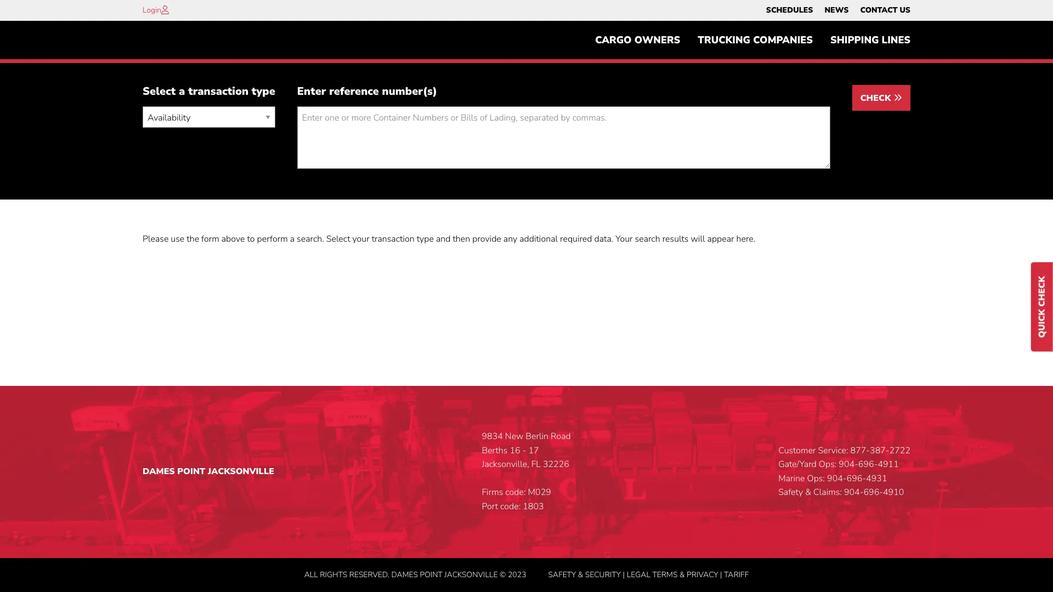 Task type: vqa. For each thing, say whether or not it's contained in the screenshot.
second DAY from the top
no



Task type: locate. For each thing, give the bounding box(es) containing it.
legal
[[627, 570, 651, 580]]

schedules
[[767, 5, 814, 15]]

code:
[[506, 487, 526, 499], [501, 501, 521, 513]]

legal terms & privacy link
[[627, 570, 719, 580]]

use
[[171, 233, 185, 246]]

menu bar down schedules link
[[587, 29, 920, 51]]

& left claims:
[[806, 487, 812, 499]]

1 horizontal spatial type
[[417, 233, 434, 246]]

0 vertical spatial 696-
[[859, 459, 878, 471]]

& left security
[[578, 570, 584, 580]]

1 vertical spatial menu bar
[[587, 29, 920, 51]]

above
[[222, 233, 245, 246]]

1 vertical spatial a
[[290, 233, 295, 246]]

provide
[[473, 233, 502, 246]]

1 vertical spatial safety
[[549, 570, 576, 580]]

safety down marine
[[779, 487, 804, 499]]

code: right port
[[501, 501, 521, 513]]

tariff link
[[724, 570, 749, 580]]

footer containing 9834 new berlin road
[[0, 386, 1054, 593]]

ops: up claims:
[[808, 473, 825, 485]]

1 | from the left
[[623, 570, 625, 580]]

904- right claims:
[[845, 487, 864, 499]]

your
[[616, 233, 633, 246]]

safety inside customer service: 877-387-2722 gate/yard ops: 904-696-4911 marine ops: 904-696-4931 safety & claims: 904-696-4910
[[779, 487, 804, 499]]

select a transaction type
[[143, 84, 275, 99]]

angle double right image
[[894, 94, 903, 102]]

904- up claims:
[[828, 473, 847, 485]]

0 vertical spatial a
[[179, 84, 185, 99]]

trucking
[[698, 34, 751, 47]]

32226
[[543, 459, 570, 471]]

transaction
[[188, 84, 249, 99], [372, 233, 415, 246]]

| left tariff
[[721, 570, 723, 580]]

1 horizontal spatial check
[[1037, 276, 1049, 307]]

contact us
[[861, 5, 911, 15]]

2 vertical spatial 904-
[[845, 487, 864, 499]]

©
[[500, 570, 506, 580]]

4910
[[884, 487, 905, 499]]

point
[[177, 466, 205, 478], [420, 570, 443, 580]]

696-
[[859, 459, 878, 471], [847, 473, 867, 485], [864, 487, 884, 499]]

904- down 877-
[[839, 459, 859, 471]]

0 horizontal spatial point
[[177, 466, 205, 478]]

0 horizontal spatial |
[[623, 570, 625, 580]]

1 vertical spatial dames
[[392, 570, 418, 580]]

17
[[529, 445, 539, 457]]

type left and
[[417, 233, 434, 246]]

here.
[[737, 233, 756, 246]]

& right terms
[[680, 570, 685, 580]]

1 horizontal spatial a
[[290, 233, 295, 246]]

1 horizontal spatial safety
[[779, 487, 804, 499]]

cargo owners
[[596, 34, 681, 47]]

0 vertical spatial 904-
[[839, 459, 859, 471]]

|
[[623, 570, 625, 580], [721, 570, 723, 580]]

tariff
[[724, 570, 749, 580]]

lines
[[882, 34, 911, 47]]

safety left security
[[549, 570, 576, 580]]

trucking companies
[[698, 34, 813, 47]]

quick check
[[1037, 276, 1049, 338]]

dames
[[143, 466, 175, 478], [392, 570, 418, 580]]

select
[[143, 84, 176, 99], [326, 233, 350, 246]]

firms
[[482, 487, 503, 499]]

1 horizontal spatial |
[[721, 570, 723, 580]]

0 horizontal spatial a
[[179, 84, 185, 99]]

type left enter
[[252, 84, 275, 99]]

1 vertical spatial select
[[326, 233, 350, 246]]

results
[[663, 233, 689, 246]]

16
[[510, 445, 521, 457]]

new
[[505, 431, 524, 443]]

1 horizontal spatial &
[[680, 570, 685, 580]]

code: up 1803
[[506, 487, 526, 499]]

cargo owners link
[[587, 29, 690, 51]]

then
[[453, 233, 470, 246]]

owners
[[635, 34, 681, 47]]

1 vertical spatial type
[[417, 233, 434, 246]]

claims:
[[814, 487, 842, 499]]

0 vertical spatial transaction
[[188, 84, 249, 99]]

will
[[691, 233, 706, 246]]

0 vertical spatial code:
[[506, 487, 526, 499]]

1 vertical spatial transaction
[[372, 233, 415, 246]]

0 vertical spatial menu bar
[[761, 3, 917, 18]]

0 horizontal spatial jacksonville
[[208, 466, 274, 478]]

0 horizontal spatial type
[[252, 84, 275, 99]]

1803
[[523, 501, 544, 513]]

1 horizontal spatial select
[[326, 233, 350, 246]]

1 horizontal spatial transaction
[[372, 233, 415, 246]]

0 vertical spatial check
[[861, 92, 894, 104]]

| left legal in the right bottom of the page
[[623, 570, 625, 580]]

check
[[861, 92, 894, 104], [1037, 276, 1049, 307]]

0 horizontal spatial safety
[[549, 570, 576, 580]]

1 horizontal spatial point
[[420, 570, 443, 580]]

1 horizontal spatial jacksonville
[[445, 570, 498, 580]]

gate/yard
[[779, 459, 817, 471]]

1 vertical spatial 904-
[[828, 473, 847, 485]]

0 vertical spatial select
[[143, 84, 176, 99]]

1 vertical spatial check
[[1037, 276, 1049, 307]]

1 vertical spatial 696-
[[847, 473, 867, 485]]

privacy
[[687, 570, 719, 580]]

type
[[252, 84, 275, 99], [417, 233, 434, 246]]

please
[[143, 233, 169, 246]]

footer
[[0, 386, 1054, 593]]

check inside button
[[861, 92, 894, 104]]

m029
[[528, 487, 551, 499]]

menu bar up shipping
[[761, 3, 917, 18]]

form
[[201, 233, 219, 246]]

jacksonville
[[208, 466, 274, 478], [445, 570, 498, 580]]

2 horizontal spatial &
[[806, 487, 812, 499]]

your
[[353, 233, 370, 246]]

reserved.
[[349, 570, 390, 580]]

0 vertical spatial type
[[252, 84, 275, 99]]

berlin
[[526, 431, 549, 443]]

additional
[[520, 233, 558, 246]]

ops:
[[819, 459, 837, 471], [808, 473, 825, 485]]

cargo
[[596, 34, 632, 47]]

9834 new berlin road berths 16 - 17 jacksonville, fl 32226
[[482, 431, 571, 471]]

all
[[304, 570, 318, 580]]

-
[[523, 445, 527, 457]]

check button
[[853, 85, 911, 111]]

9834
[[482, 431, 503, 443]]

ops: down 'service:'
[[819, 459, 837, 471]]

the
[[187, 233, 199, 246]]

rights
[[320, 570, 347, 580]]

customer service: 877-387-2722 gate/yard ops: 904-696-4911 marine ops: 904-696-4931 safety & claims: 904-696-4910
[[779, 445, 911, 499]]

0 horizontal spatial check
[[861, 92, 894, 104]]

menu bar
[[761, 3, 917, 18], [587, 29, 920, 51]]

Enter reference number(s) text field
[[297, 107, 831, 169]]

0 vertical spatial point
[[177, 466, 205, 478]]

a
[[179, 84, 185, 99], [290, 233, 295, 246]]

904-
[[839, 459, 859, 471], [828, 473, 847, 485], [845, 487, 864, 499]]

877-
[[851, 445, 870, 457]]

quick
[[1037, 310, 1049, 338]]

0 vertical spatial safety
[[779, 487, 804, 499]]

0 horizontal spatial dames
[[143, 466, 175, 478]]



Task type: describe. For each thing, give the bounding box(es) containing it.
safety & security link
[[549, 570, 621, 580]]

marine
[[779, 473, 805, 485]]

companies
[[754, 34, 813, 47]]

firms code:  m029 port code:  1803
[[482, 487, 551, 513]]

terms
[[653, 570, 678, 580]]

contact us link
[[861, 3, 911, 18]]

0 horizontal spatial transaction
[[188, 84, 249, 99]]

schedules link
[[767, 3, 814, 18]]

service:
[[819, 445, 849, 457]]

2023
[[508, 570, 527, 580]]

0 vertical spatial ops:
[[819, 459, 837, 471]]

news
[[825, 5, 849, 15]]

fl
[[532, 459, 541, 471]]

shipping lines link
[[822, 29, 920, 51]]

2 | from the left
[[721, 570, 723, 580]]

safety & security | legal terms & privacy | tariff
[[549, 570, 749, 580]]

jacksonville,
[[482, 459, 529, 471]]

dames point jacksonville
[[143, 466, 274, 478]]

contact
[[861, 5, 898, 15]]

menu bar containing schedules
[[761, 3, 917, 18]]

2 vertical spatial 696-
[[864, 487, 884, 499]]

quick check link
[[1032, 263, 1054, 352]]

trucking companies link
[[690, 29, 822, 51]]

perform
[[257, 233, 288, 246]]

menu bar containing cargo owners
[[587, 29, 920, 51]]

please use the form above to perform a search. select your transaction type and then provide any additional required data. your search results will appear here.
[[143, 233, 756, 246]]

0 vertical spatial jacksonville
[[208, 466, 274, 478]]

data.
[[595, 233, 614, 246]]

search
[[635, 233, 661, 246]]

customer
[[779, 445, 816, 457]]

security
[[585, 570, 621, 580]]

1 vertical spatial point
[[420, 570, 443, 580]]

all rights reserved. dames point jacksonville © 2023
[[304, 570, 527, 580]]

0 horizontal spatial &
[[578, 570, 584, 580]]

search.
[[297, 233, 324, 246]]

0 horizontal spatial select
[[143, 84, 176, 99]]

4911
[[878, 459, 899, 471]]

reference
[[329, 84, 379, 99]]

0 vertical spatial dames
[[143, 466, 175, 478]]

user image
[[161, 5, 169, 14]]

road
[[551, 431, 571, 443]]

387-
[[870, 445, 890, 457]]

us
[[900, 5, 911, 15]]

login link
[[143, 5, 161, 15]]

berths
[[482, 445, 508, 457]]

1 vertical spatial jacksonville
[[445, 570, 498, 580]]

& inside customer service: 877-387-2722 gate/yard ops: 904-696-4911 marine ops: 904-696-4931 safety & claims: 904-696-4910
[[806, 487, 812, 499]]

1 horizontal spatial dames
[[392, 570, 418, 580]]

enter
[[297, 84, 326, 99]]

shipping lines
[[831, 34, 911, 47]]

enter reference number(s)
[[297, 84, 437, 99]]

any
[[504, 233, 518, 246]]

login
[[143, 5, 161, 15]]

to
[[247, 233, 255, 246]]

port
[[482, 501, 498, 513]]

number(s)
[[382, 84, 437, 99]]

and
[[436, 233, 451, 246]]

2722
[[890, 445, 911, 457]]

1 vertical spatial ops:
[[808, 473, 825, 485]]

appear
[[708, 233, 735, 246]]

shipping
[[831, 34, 879, 47]]

required
[[560, 233, 592, 246]]

news link
[[825, 3, 849, 18]]

4931
[[867, 473, 888, 485]]

1 vertical spatial code:
[[501, 501, 521, 513]]



